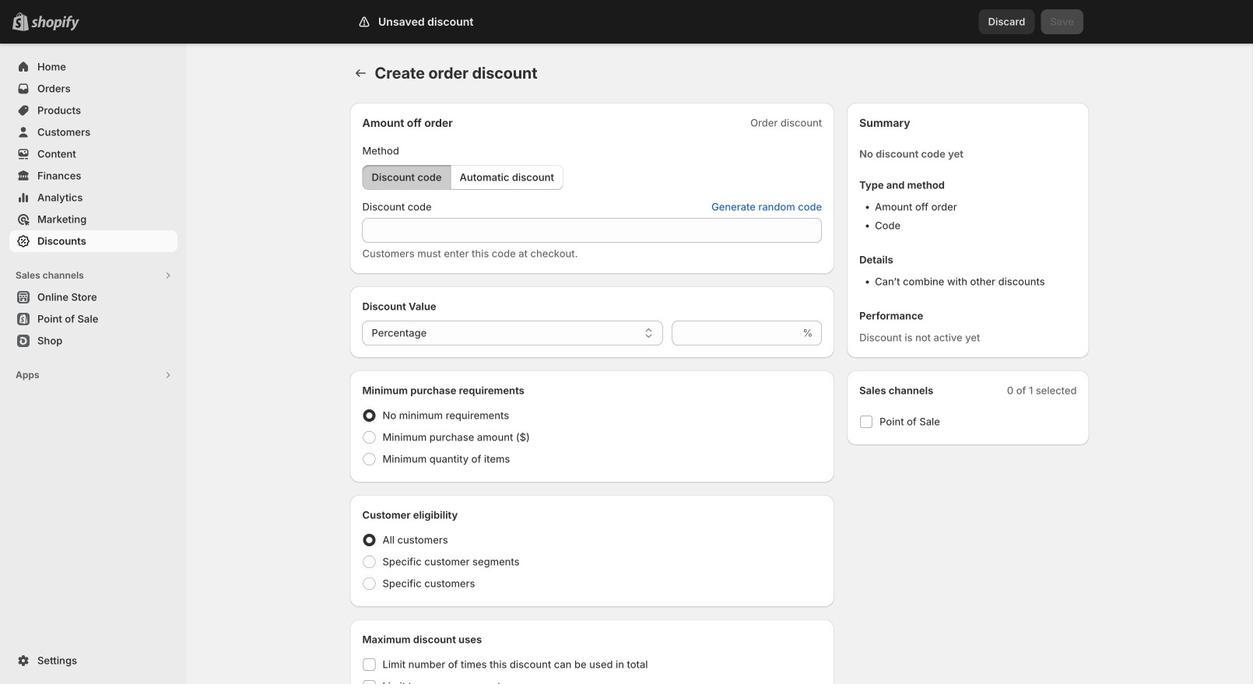 Task type: vqa. For each thing, say whether or not it's contained in the screenshot.
text field
yes



Task type: locate. For each thing, give the bounding box(es) containing it.
shopify image
[[31, 15, 79, 31]]

None text field
[[363, 218, 823, 243], [672, 321, 800, 346], [363, 218, 823, 243], [672, 321, 800, 346]]



